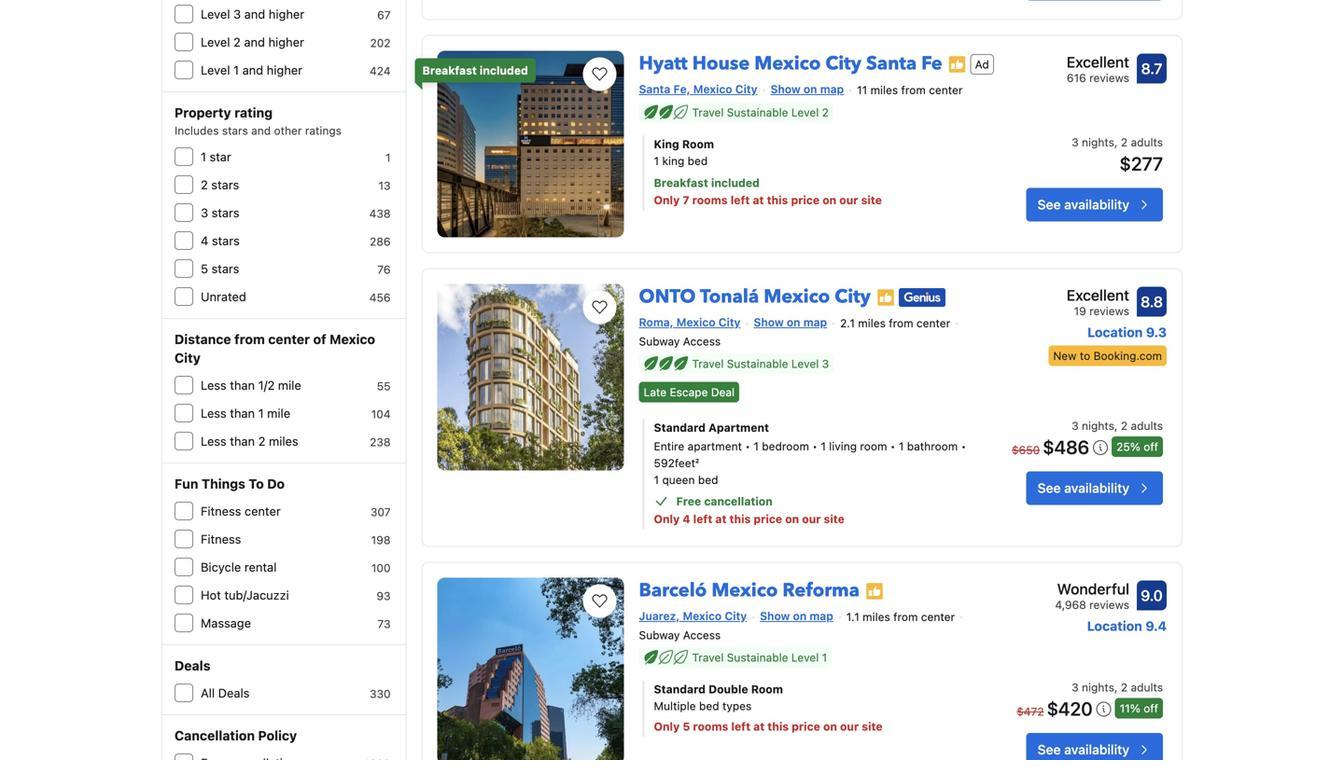 Task type: vqa. For each thing, say whether or not it's contained in the screenshot.


Task type: locate. For each thing, give the bounding box(es) containing it.
1 nights from the top
[[1082, 136, 1114, 149]]

mile down 1/2
[[267, 407, 290, 421]]

miles inside "2.1 miles from center subway access"
[[858, 317, 886, 330]]

2 excellent from the top
[[1067, 286, 1130, 304]]

• right room
[[890, 440, 896, 453]]

55
[[377, 380, 391, 393]]

3 up "$486"
[[1072, 419, 1079, 433]]

availability
[[1064, 197, 1130, 213], [1064, 481, 1130, 496], [1064, 743, 1130, 758]]

excellent up 616
[[1067, 53, 1130, 71]]

1 vertical spatial adults
[[1131, 419, 1163, 433]]

show for tonalá
[[754, 316, 784, 329]]

2 less from the top
[[201, 407, 227, 421]]

0 vertical spatial travel
[[692, 106, 724, 119]]

see availability
[[1038, 197, 1130, 213], [1038, 481, 1130, 496], [1038, 743, 1130, 758]]

higher for level 2 and higher
[[268, 35, 304, 49]]

1 vertical spatial 4
[[683, 513, 690, 526]]

3 down "2.1 miles from center subway access" on the top
[[822, 358, 829, 371]]

at right 7
[[753, 194, 764, 207]]

bed inside 'standard double room multiple bed types only 5 rooms left at this price on our site'
[[699, 700, 719, 713]]

show down barceló mexico reforma
[[760, 610, 790, 623]]

stars for 4 stars
[[212, 234, 240, 248]]

, inside 3 nights , 2 adults $277
[[1114, 136, 1118, 149]]

1 vertical spatial travel
[[692, 358, 724, 371]]

0 horizontal spatial room
[[682, 138, 714, 151]]

reviews for onto tonalá mexico city
[[1090, 305, 1130, 318]]

0 vertical spatial 5
[[201, 262, 208, 276]]

1 vertical spatial availability
[[1064, 481, 1130, 496]]

and down rating at the left of the page
[[251, 124, 271, 137]]

miles right 11
[[871, 84, 898, 97]]

1 vertical spatial higher
[[268, 35, 304, 49]]

see
[[1038, 197, 1061, 213], [1038, 481, 1061, 496], [1038, 743, 1061, 758]]

0 vertical spatial only
[[654, 194, 680, 207]]

less
[[201, 379, 227, 393], [201, 407, 227, 421], [201, 435, 227, 449]]

this property is part of our preferred partner program. it's committed to providing excellent service and good value. it'll pay us a higher commission if you make a booking. image
[[948, 55, 967, 74], [948, 55, 967, 74], [876, 288, 895, 307], [865, 582, 884, 601], [865, 582, 884, 601]]

at inside king room 1 king bed breakfast included only 7 rooms left at this price on our site
[[753, 194, 764, 207]]

1 standard from the top
[[654, 421, 706, 434]]

0 vertical spatial site
[[861, 194, 882, 207]]

1 vertical spatial show
[[754, 316, 784, 329]]

miles for 1.1 miles from center subway access
[[863, 611, 890, 624]]

breakfast included
[[422, 64, 528, 77]]

, up 25%
[[1114, 419, 1118, 433]]

availability for hyatt house mexico city santa fe
[[1064, 197, 1130, 213]]

2 vertical spatial ,
[[1114, 681, 1118, 695]]

breakfast right 424
[[422, 64, 477, 77]]

1 only from the top
[[654, 194, 680, 207]]

travel for mexico
[[692, 652, 724, 665]]

types
[[722, 700, 752, 713]]

0 horizontal spatial 5
[[201, 262, 208, 276]]

show for house
[[771, 82, 801, 96]]

3 adults from the top
[[1131, 681, 1163, 695]]

1 vertical spatial mile
[[267, 407, 290, 421]]

, down location 9.4
[[1114, 681, 1118, 695]]

access for barceló
[[683, 629, 721, 642]]

off right 11%
[[1144, 702, 1158, 716]]

0 vertical spatial price
[[791, 194, 820, 207]]

show down 'hyatt house mexico city santa fe'
[[771, 82, 801, 96]]

room inside 'standard double room multiple bed types only 5 rooms left at this price on our site'
[[751, 683, 783, 696]]

of
[[313, 332, 326, 347]]

city
[[826, 51, 862, 76], [735, 82, 758, 96], [835, 284, 871, 310], [719, 316, 741, 329], [175, 351, 201, 366], [725, 610, 747, 623]]

center left of
[[268, 332, 310, 347]]

higher up level 2 and higher
[[269, 7, 304, 21]]

3 nights , 2 adults for $420
[[1072, 681, 1163, 695]]

1 vertical spatial fitness
[[201, 533, 241, 547]]

site down standard double room link
[[862, 721, 883, 734]]

this property is part of our preferred partner program. it's committed to providing excellent service and good value. it'll pay us a higher commission if you make a booking. image
[[876, 288, 895, 307]]

fitness up bicycle
[[201, 533, 241, 547]]

2 vertical spatial bed
[[699, 700, 719, 713]]

1 vertical spatial sustainable
[[727, 358, 788, 371]]

2 access from the top
[[683, 629, 721, 642]]

0 vertical spatial see
[[1038, 197, 1061, 213]]

• down 'apartment'
[[745, 440, 750, 453]]

on inside 'standard double room multiple bed types only 5 rooms left at this price on our site'
[[823, 721, 837, 734]]

excellent element up location 9.3 new to booking.com
[[1049, 284, 1130, 307]]

and up level 2 and higher
[[244, 7, 265, 21]]

juarez,
[[639, 610, 680, 623]]

than
[[230, 379, 255, 393], [230, 407, 255, 421], [230, 435, 255, 449]]

adults up 25% off
[[1131, 419, 1163, 433]]

center inside '1.1 miles from center subway access'
[[921, 611, 955, 624]]

level up level 1 and higher
[[201, 35, 230, 49]]

2 subway from the top
[[639, 629, 680, 642]]

fun
[[175, 477, 198, 492]]

2 reviews from the top
[[1090, 305, 1130, 318]]

new
[[1053, 349, 1077, 363]]

price down the king room link at top
[[791, 194, 820, 207]]

2 vertical spatial see
[[1038, 743, 1061, 758]]

2 standard from the top
[[654, 683, 706, 696]]

travel up "double"
[[692, 652, 724, 665]]

queen
[[662, 474, 695, 487]]

2 than from the top
[[230, 407, 255, 421]]

1 availability from the top
[[1064, 197, 1130, 213]]

from down this property is part of our preferred partner program. it's committed to providing excellent service and good value. it'll pay us a higher commission if you make a booking. icon
[[889, 317, 913, 330]]

this inside 'standard double room multiple bed types only 5 rooms left at this price on our site'
[[768, 721, 789, 734]]

massage
[[201, 617, 251, 631]]

1 horizontal spatial room
[[751, 683, 783, 696]]

from inside '1.1 miles from center subway access'
[[893, 611, 918, 624]]

2 vertical spatial show on map
[[760, 610, 833, 623]]

on inside king room 1 king bed breakfast included only 7 rooms left at this price on our site
[[823, 194, 837, 207]]

only
[[654, 194, 680, 207], [654, 513, 680, 526], [654, 721, 680, 734]]

3 sustainable from the top
[[727, 652, 788, 665]]

bed for mexico
[[699, 700, 719, 713]]

1 reviews from the top
[[1090, 71, 1130, 84]]

adults up the 11% off
[[1131, 681, 1163, 695]]

1 vertical spatial ,
[[1114, 419, 1118, 433]]

2 up $277
[[1121, 136, 1128, 149]]

, for $486
[[1114, 419, 1118, 433]]

reviews inside excellent 19 reviews
[[1090, 305, 1130, 318]]

standard apartment link
[[654, 419, 969, 436]]

availability down 3 nights , 2 adults $277
[[1064, 197, 1130, 213]]

0 vertical spatial higher
[[269, 7, 304, 21]]

map for house
[[820, 82, 844, 96]]

1 vertical spatial at
[[715, 513, 727, 526]]

2 vertical spatial only
[[654, 721, 680, 734]]

unrated
[[201, 290, 246, 304]]

show on map down 'hyatt house mexico city santa fe'
[[771, 82, 844, 96]]

0 vertical spatial our
[[839, 194, 858, 207]]

0 vertical spatial room
[[682, 138, 714, 151]]

2 adults from the top
[[1131, 419, 1163, 433]]

standard up entire
[[654, 421, 706, 434]]

2 vertical spatial our
[[840, 721, 859, 734]]

1 vertical spatial map
[[803, 316, 827, 329]]

reviews for barceló mexico reforma
[[1090, 599, 1130, 612]]

1 horizontal spatial 5
[[683, 721, 690, 734]]

tonalá
[[700, 284, 759, 310]]

access
[[683, 335, 721, 348], [683, 629, 721, 642]]

1 vertical spatial location
[[1087, 619, 1142, 634]]

access down roma, mexico city on the top of the page
[[683, 335, 721, 348]]

1 access from the top
[[683, 335, 721, 348]]

fitness down things
[[201, 505, 241, 519]]

king room 1 king bed breakfast included only 7 rooms left at this price on our site
[[654, 138, 882, 207]]

2 vertical spatial availability
[[1064, 743, 1130, 758]]

reviews inside excellent 616 reviews
[[1090, 71, 1130, 84]]

1 3 nights , 2 adults from the top
[[1072, 419, 1163, 433]]

other
[[274, 124, 302, 137]]

at down standard double room link
[[753, 721, 765, 734]]

1 vertical spatial off
[[1144, 702, 1158, 716]]

0 vertical spatial fitness
[[201, 505, 241, 519]]

2 see from the top
[[1038, 481, 1061, 496]]

reviews right 616
[[1090, 71, 1130, 84]]

entire
[[654, 440, 685, 453]]

1 vertical spatial bed
[[698, 474, 718, 487]]

stars down star on the top of the page
[[211, 178, 239, 192]]

4,968
[[1055, 599, 1086, 612]]

0 horizontal spatial 4
[[201, 234, 208, 248]]

616
[[1067, 71, 1086, 84]]

rooms inside 'standard double room multiple bed types only 5 rooms left at this price on our site'
[[693, 721, 728, 734]]

adults
[[1131, 136, 1163, 149], [1131, 419, 1163, 433], [1131, 681, 1163, 695]]

standard inside 'standard double room multiple bed types only 5 rooms left at this price on our site'
[[654, 683, 706, 696]]

access inside '1.1 miles from center subway access'
[[683, 629, 721, 642]]

only down free
[[654, 513, 680, 526]]

1 vertical spatial excellent
[[1067, 286, 1130, 304]]

center for 11 miles from center
[[929, 84, 963, 97]]

reviews inside wonderful 4,968 reviews
[[1090, 599, 1130, 612]]

subway
[[639, 335, 680, 348], [639, 629, 680, 642]]

standard double room multiple bed types only 5 rooms left at this price on our site
[[654, 683, 883, 734]]

sustainable for house
[[727, 106, 788, 119]]

location for 9.4
[[1087, 619, 1142, 634]]

1 sustainable from the top
[[727, 106, 788, 119]]

sustainable up deal
[[727, 358, 788, 371]]

subway inside '1.1 miles from center subway access'
[[639, 629, 680, 642]]

access for onto
[[683, 335, 721, 348]]

2 vertical spatial adults
[[1131, 681, 1163, 695]]

2 fitness from the top
[[201, 533, 241, 547]]

this property is part of our preferred partner program. it's committed to providing excellent service and good value. it'll pay us a higher commission if you make a booking. image for onto tonalá mexico city
[[876, 288, 895, 307]]

stars down rating at the left of the page
[[222, 124, 248, 137]]

3 only from the top
[[654, 721, 680, 734]]

2 travel from the top
[[692, 358, 724, 371]]

2 down 1 star at the left of page
[[201, 178, 208, 192]]

map left the 2.1
[[803, 316, 827, 329]]

than for 1/2
[[230, 379, 255, 393]]

0 vertical spatial see availability
[[1038, 197, 1130, 213]]

from for 1.1 miles from center subway access
[[893, 611, 918, 624]]

only inside 'standard double room multiple bed types only 5 rooms left at this price on our site'
[[654, 721, 680, 734]]

stars up "unrated"
[[211, 262, 239, 276]]

0 vertical spatial location
[[1088, 325, 1143, 340]]

25%
[[1117, 440, 1141, 454]]

3 travel from the top
[[692, 652, 724, 665]]

0 vertical spatial reviews
[[1090, 71, 1130, 84]]

center for 2.1 miles from center subway access
[[917, 317, 950, 330]]

excellent for 8.7
[[1067, 53, 1130, 71]]

1 see availability link from the top
[[1026, 188, 1163, 222]]

deals up 'all'
[[175, 659, 210, 674]]

1 subway from the top
[[639, 335, 680, 348]]

do
[[267, 477, 285, 492]]

3 nights from the top
[[1082, 681, 1114, 695]]

1 vertical spatial reviews
[[1090, 305, 1130, 318]]

0 vertical spatial ,
[[1114, 136, 1118, 149]]

1 vertical spatial rooms
[[693, 721, 728, 734]]

2 vertical spatial see availability
[[1038, 743, 1130, 758]]

this
[[767, 194, 788, 207], [730, 513, 751, 526], [768, 721, 789, 734]]

and down the level 3 and higher on the left
[[244, 35, 265, 49]]

0 vertical spatial access
[[683, 335, 721, 348]]

1 vertical spatial site
[[824, 513, 845, 526]]

3 less from the top
[[201, 435, 227, 449]]

2 see availability from the top
[[1038, 481, 1130, 496]]

0 vertical spatial santa
[[866, 51, 917, 76]]

2 off from the top
[[1144, 702, 1158, 716]]

from
[[901, 84, 926, 97], [889, 317, 913, 330], [234, 332, 265, 347], [893, 611, 918, 624]]

2 vertical spatial at
[[753, 721, 765, 734]]

standard up multiple
[[654, 683, 706, 696]]

1 vertical spatial access
[[683, 629, 721, 642]]

site
[[861, 194, 882, 207], [824, 513, 845, 526], [862, 721, 883, 734]]

bed down "double"
[[699, 700, 719, 713]]

site inside 'standard double room multiple bed types only 5 rooms left at this price on our site'
[[862, 721, 883, 734]]

8.8
[[1141, 293, 1163, 311]]

2 vertical spatial see availability link
[[1026, 734, 1163, 761]]

only left 7
[[654, 194, 680, 207]]

barceló mexico reforma link
[[639, 571, 860, 604]]

25% off
[[1117, 440, 1158, 454]]

excellent element
[[1067, 51, 1130, 73], [1049, 284, 1130, 307]]

0 vertical spatial nights
[[1082, 136, 1114, 149]]

genius discounts available at this property. image
[[899, 288, 946, 307], [899, 288, 946, 307]]

only down multiple
[[654, 721, 680, 734]]

1 travel from the top
[[692, 106, 724, 119]]

3 see availability link from the top
[[1026, 734, 1163, 761]]

see availability for hyatt house mexico city santa fe
[[1038, 197, 1130, 213]]

see availability down '$420'
[[1038, 743, 1130, 758]]

3 see availability from the top
[[1038, 743, 1130, 758]]

standard double room link
[[654, 681, 969, 698]]

1 than from the top
[[230, 379, 255, 393]]

bed inside king room 1 king bed breakfast included only 7 rooms left at this price on our site
[[688, 155, 708, 168]]

show on map down onto tonalá mexico city
[[754, 316, 827, 329]]

3 reviews from the top
[[1090, 599, 1130, 612]]

travel for house
[[692, 106, 724, 119]]

202
[[370, 36, 391, 49]]

scored 9.0 element
[[1137, 581, 1167, 611]]

1 adults from the top
[[1131, 136, 1163, 149]]

• right the bathroom
[[961, 440, 966, 453]]

2 up level 1 and higher
[[233, 35, 241, 49]]

1 fitness from the top
[[201, 505, 241, 519]]

2 vertical spatial show
[[760, 610, 790, 623]]

3 see from the top
[[1038, 743, 1061, 758]]

1 vertical spatial less
[[201, 407, 227, 421]]

1 • from the left
[[745, 440, 750, 453]]

19
[[1074, 305, 1086, 318]]

•
[[745, 440, 750, 453], [812, 440, 818, 453], [890, 440, 896, 453], [961, 440, 966, 453]]

off
[[1144, 440, 1158, 454], [1144, 702, 1158, 716]]

city up travel sustainable level 2
[[735, 82, 758, 96]]

only 4 left at this price on our site
[[654, 513, 845, 526]]

592feet²
[[654, 457, 699, 470]]

2 sustainable from the top
[[727, 358, 788, 371]]

2 vertical spatial less
[[201, 435, 227, 449]]

on down the king room link at top
[[823, 194, 837, 207]]

higher for level 1 and higher
[[267, 63, 303, 77]]

1 see from the top
[[1038, 197, 1061, 213]]

higher down level 2 and higher
[[267, 63, 303, 77]]

307
[[370, 506, 391, 519]]

availability for barceló mexico reforma
[[1064, 743, 1130, 758]]

our down entire apartment • 1 bedroom • 1 living room • 1 bathroom • 592feet² 1 queen bed
[[802, 513, 821, 526]]

city down distance
[[175, 351, 201, 366]]

1 vertical spatial see
[[1038, 481, 1061, 496]]

free
[[676, 495, 701, 508]]

11
[[857, 84, 867, 97]]

3 than from the top
[[230, 435, 255, 449]]

1 see availability from the top
[[1038, 197, 1130, 213]]

3 nights , 2 adults up 25%
[[1072, 419, 1163, 433]]

4 down free
[[683, 513, 690, 526]]

0 vertical spatial sustainable
[[727, 106, 788, 119]]

stars inside property rating includes stars and other ratings
[[222, 124, 248, 137]]

0 vertical spatial off
[[1144, 440, 1158, 454]]

escape
[[670, 386, 708, 399]]

3 nights , 2 adults for $486
[[1072, 419, 1163, 433]]

and inside property rating includes stars and other ratings
[[251, 124, 271, 137]]

, for $420
[[1114, 681, 1118, 695]]

2 vertical spatial site
[[862, 721, 883, 734]]

location
[[1088, 325, 1143, 340], [1087, 619, 1142, 634]]

availability down "$486"
[[1064, 481, 1130, 496]]

deals right 'all'
[[218, 687, 250, 701]]

1 excellent from the top
[[1067, 53, 1130, 71]]

1 horizontal spatial included
[[711, 177, 760, 190]]

1 left star on the top of the page
[[201, 150, 206, 164]]

1 horizontal spatial breakfast
[[654, 177, 708, 190]]

1.1 miles from center subway access
[[639, 611, 955, 642]]

less up less than 2 miles
[[201, 407, 227, 421]]

this down the king room link at top
[[767, 194, 788, 207]]

3 , from the top
[[1114, 681, 1118, 695]]

456
[[369, 291, 391, 304]]

0 vertical spatial than
[[230, 379, 255, 393]]

miles up do
[[269, 435, 298, 449]]

higher down the level 3 and higher on the left
[[268, 35, 304, 49]]

0 vertical spatial show on map
[[771, 82, 844, 96]]

fitness for fitness
[[201, 533, 241, 547]]

1 , from the top
[[1114, 136, 1118, 149]]

entire apartment • 1 bedroom • 1 living room • 1 bathroom • 592feet² 1 queen bed
[[654, 440, 966, 487]]

1 less from the top
[[201, 379, 227, 393]]

1 vertical spatial excellent element
[[1049, 284, 1130, 307]]

property rating includes stars and other ratings
[[175, 105, 342, 137]]

$277
[[1120, 153, 1163, 175]]

from up less than 1/2 mile
[[234, 332, 265, 347]]

0 vertical spatial left
[[731, 194, 750, 207]]

miles inside '1.1 miles from center subway access'
[[863, 611, 890, 624]]

1 vertical spatial deals
[[218, 687, 250, 701]]

included inside king room 1 king bed breakfast included only 7 rooms left at this price on our site
[[711, 177, 760, 190]]

3 availability from the top
[[1064, 743, 1130, 758]]

3 up level 2 and higher
[[233, 7, 241, 21]]

access inside "2.1 miles from center subway access"
[[683, 335, 721, 348]]

juarez, mexico city
[[639, 610, 747, 623]]

2 vertical spatial left
[[731, 721, 751, 734]]

city inside distance from center of mexico city
[[175, 351, 201, 366]]

stars up 4 stars
[[212, 206, 239, 220]]

center right the 2.1
[[917, 317, 950, 330]]

mile right 1/2
[[278, 379, 301, 393]]

nights up '$420'
[[1082, 681, 1114, 695]]

santa down hyatt
[[639, 82, 671, 96]]

this inside king room 1 king bed breakfast included only 7 rooms left at this price on our site
[[767, 194, 788, 207]]

104
[[371, 408, 391, 421]]

0 vertical spatial this
[[767, 194, 788, 207]]

stars for 5 stars
[[211, 262, 239, 276]]

hot tub/jacuzzi
[[201, 589, 289, 603]]

0 vertical spatial subway
[[639, 335, 680, 348]]

4 • from the left
[[961, 440, 966, 453]]

price down "cancellation"
[[754, 513, 782, 526]]

location inside location 9.3 new to booking.com
[[1088, 325, 1143, 340]]

price
[[791, 194, 820, 207], [754, 513, 782, 526], [792, 721, 820, 734]]

nights up "$486"
[[1082, 419, 1114, 433]]

2 see availability link from the top
[[1026, 472, 1163, 505]]

mexico up "2.1 miles from center subway access" on the top
[[764, 284, 830, 310]]

location 9.3 new to booking.com
[[1053, 325, 1167, 363]]

0 vertical spatial 3 nights , 2 adults
[[1072, 419, 1163, 433]]

mexico right of
[[330, 332, 375, 347]]

0 vertical spatial see availability link
[[1026, 188, 1163, 222]]

subway down roma,
[[639, 335, 680, 348]]

show down onto tonalá mexico city
[[754, 316, 784, 329]]

center inside distance from center of mexico city
[[268, 332, 310, 347]]

0 vertical spatial show
[[771, 82, 801, 96]]

stars
[[222, 124, 248, 137], [211, 178, 239, 192], [212, 206, 239, 220], [212, 234, 240, 248], [211, 262, 239, 276]]

8.7
[[1141, 60, 1163, 77]]

2
[[233, 35, 241, 49], [822, 106, 829, 119], [1121, 136, 1128, 149], [201, 178, 208, 192], [1121, 419, 1128, 433], [258, 435, 266, 449], [1121, 681, 1128, 695]]

1 left queen
[[654, 474, 659, 487]]

0 horizontal spatial deals
[[175, 659, 210, 674]]

1 star
[[201, 150, 231, 164]]

standard for standard double room multiple bed types only 5 rooms left at this price on our site
[[654, 683, 706, 696]]

see availability link for hyatt house mexico city santa fe
[[1026, 188, 1163, 222]]

bed up free cancellation on the right bottom of the page
[[698, 474, 718, 487]]

excellent up '19'
[[1067, 286, 1130, 304]]

center inside "2.1 miles from center subway access"
[[917, 317, 950, 330]]

travel
[[692, 106, 724, 119], [692, 358, 724, 371], [692, 652, 724, 665]]

2 3 nights , 2 adults from the top
[[1072, 681, 1163, 695]]

1 vertical spatial room
[[751, 683, 783, 696]]

our inside 'standard double room multiple bed types only 5 rooms left at this price on our site'
[[840, 721, 859, 734]]

3 nights , 2 adults
[[1072, 419, 1163, 433], [1072, 681, 1163, 695]]

from inside "2.1 miles from center subway access"
[[889, 317, 913, 330]]

level
[[201, 7, 230, 21], [201, 35, 230, 49], [201, 63, 230, 77], [791, 106, 819, 119], [791, 358, 819, 371], [791, 652, 819, 665]]

show
[[771, 82, 801, 96], [754, 316, 784, 329], [760, 610, 790, 623]]

0 vertical spatial bed
[[688, 155, 708, 168]]

2 nights from the top
[[1082, 419, 1114, 433]]

2 vertical spatial nights
[[1082, 681, 1114, 695]]

2 vertical spatial than
[[230, 435, 255, 449]]

to
[[249, 477, 264, 492]]

mexico down onto
[[677, 316, 716, 329]]

0 horizontal spatial santa
[[639, 82, 671, 96]]

multiple
[[654, 700, 696, 713]]

nights inside 3 nights , 2 adults $277
[[1082, 136, 1114, 149]]

price down standard double room link
[[792, 721, 820, 734]]

than down 'less than 1 mile'
[[230, 435, 255, 449]]

level up the king room link at top
[[791, 106, 819, 119]]

center
[[929, 84, 963, 97], [917, 317, 950, 330], [268, 332, 310, 347], [244, 505, 281, 519], [921, 611, 955, 624]]

1 horizontal spatial deals
[[218, 687, 250, 701]]

on
[[804, 82, 817, 96], [823, 194, 837, 207], [787, 316, 800, 329], [785, 513, 799, 526], [793, 610, 807, 623], [823, 721, 837, 734]]

, down excellent 616 reviews
[[1114, 136, 1118, 149]]

than for 2
[[230, 435, 255, 449]]

5 down multiple
[[683, 721, 690, 734]]

excellent element for 8.7
[[1067, 51, 1130, 73]]

1 vertical spatial standard
[[654, 683, 706, 696]]

our down standard double room link
[[840, 721, 859, 734]]

subway for barceló mexico reforma
[[639, 629, 680, 642]]

standard for standard apartment
[[654, 421, 706, 434]]

off for $486
[[1144, 440, 1158, 454]]

2 vertical spatial this
[[768, 721, 789, 734]]

1 vertical spatial only
[[654, 513, 680, 526]]

1 vertical spatial subway
[[639, 629, 680, 642]]

2 , from the top
[[1114, 419, 1118, 433]]

2 vertical spatial higher
[[267, 63, 303, 77]]

adults for $486
[[1131, 419, 1163, 433]]

2 vertical spatial sustainable
[[727, 652, 788, 665]]

2 vertical spatial map
[[810, 610, 833, 623]]

1 vertical spatial than
[[230, 407, 255, 421]]

reforma
[[783, 578, 860, 604]]

1 horizontal spatial santa
[[866, 51, 917, 76]]

roma, mexico city
[[639, 316, 741, 329]]

1 off from the top
[[1144, 440, 1158, 454]]

$472
[[1017, 706, 1044, 719]]

nights
[[1082, 136, 1114, 149], [1082, 419, 1114, 433], [1082, 681, 1114, 695]]

map
[[820, 82, 844, 96], [803, 316, 827, 329], [810, 610, 833, 623]]

onto tonalá mexico city image
[[437, 284, 624, 471]]

subway inside "2.1 miles from center subway access"
[[639, 335, 680, 348]]

1 vertical spatial breakfast
[[654, 177, 708, 190]]

7
[[683, 194, 689, 207]]

from down fe
[[901, 84, 926, 97]]

0 vertical spatial at
[[753, 194, 764, 207]]

barceló mexico reforma
[[639, 578, 860, 604]]

miles for 2.1 miles from center subway access
[[858, 317, 886, 330]]

excellent element for 8.8
[[1049, 284, 1130, 307]]



Task type: describe. For each thing, give the bounding box(es) containing it.
3 • from the left
[[890, 440, 896, 453]]

mile for less than 1 mile
[[267, 407, 290, 421]]

map for tonalá
[[803, 316, 827, 329]]

center for 1.1 miles from center subway access
[[921, 611, 955, 624]]

5 stars
[[201, 262, 239, 276]]

level 2 and higher
[[201, 35, 304, 49]]

king room link
[[654, 136, 969, 153]]

mexico up travel sustainable level 2
[[754, 51, 821, 76]]

4 stars
[[201, 234, 240, 248]]

less for less than 1 mile
[[201, 407, 227, 421]]

late
[[644, 386, 667, 399]]

1 vertical spatial price
[[754, 513, 782, 526]]

nights for $420
[[1082, 681, 1114, 695]]

less than 1/2 mile
[[201, 379, 301, 393]]

fe
[[922, 51, 942, 76]]

property
[[175, 105, 231, 120]]

bed inside entire apartment • 1 bedroom • 1 living room • 1 bathroom • 592feet² 1 queen bed
[[698, 474, 718, 487]]

9.4
[[1146, 619, 1167, 634]]

cancellation
[[175, 729, 255, 744]]

left inside king room 1 king bed breakfast included only 7 rooms left at this price on our site
[[731, 194, 750, 207]]

on down 'hyatt house mexico city santa fe'
[[804, 82, 817, 96]]

sustainable for tonalá
[[727, 358, 788, 371]]

location for 9.3
[[1088, 325, 1143, 340]]

$486
[[1043, 436, 1089, 458]]

travel sustainable level 3
[[692, 358, 829, 371]]

bathroom
[[907, 440, 958, 453]]

mexico down house
[[693, 82, 732, 96]]

this property is part of our preferred partner program. it's committed to providing excellent service and good value. it'll pay us a higher commission if you make a booking. image for hyatt house mexico city santa fe
[[948, 55, 967, 74]]

less than 1 mile
[[201, 407, 290, 421]]

see availability link for barceló mexico reforma
[[1026, 734, 1163, 761]]

king
[[662, 155, 685, 168]]

bed for house
[[688, 155, 708, 168]]

see availability for barceló mexico reforma
[[1038, 743, 1130, 758]]

barceló
[[639, 578, 707, 604]]

room inside king room 1 king bed breakfast included only 7 rooms left at this price on our site
[[682, 138, 714, 151]]

breakfast inside king room 1 king bed breakfast included only 7 rooms left at this price on our site
[[654, 177, 708, 190]]

from for 11 miles from center
[[901, 84, 926, 97]]

onto tonalá mexico city link
[[639, 277, 871, 310]]

show on map for mexico
[[760, 610, 833, 623]]

100
[[371, 562, 391, 575]]

scored 8.8 element
[[1137, 287, 1167, 317]]

travel for tonalá
[[692, 358, 724, 371]]

1 right room
[[899, 440, 904, 453]]

level up property
[[201, 63, 230, 77]]

to
[[1080, 349, 1090, 363]]

3 inside 3 nights , 2 adults $277
[[1072, 136, 1079, 149]]

3 stars
[[201, 206, 239, 220]]

1 vertical spatial santa
[[639, 82, 671, 96]]

all
[[201, 687, 215, 701]]

price inside 'standard double room multiple bed types only 5 rooms left at this price on our site'
[[792, 721, 820, 734]]

city up 11
[[826, 51, 862, 76]]

deal
[[711, 386, 735, 399]]

roma,
[[639, 316, 674, 329]]

2 up 25%
[[1121, 419, 1128, 433]]

93
[[377, 590, 391, 603]]

see for barceló mexico reforma
[[1038, 743, 1061, 758]]

see for hyatt house mexico city santa fe
[[1038, 197, 1061, 213]]

ratings
[[305, 124, 342, 137]]

330
[[370, 688, 391, 701]]

1 up standard double room link
[[822, 652, 827, 665]]

level up level 2 and higher
[[201, 7, 230, 21]]

73
[[377, 618, 391, 631]]

site inside king room 1 king bed breakfast included only 7 rooms left at this price on our site
[[861, 194, 882, 207]]

1 down 'apartment'
[[754, 440, 759, 453]]

house
[[692, 51, 750, 76]]

level 3 and higher
[[201, 7, 304, 21]]

from for 2.1 miles from center subway access
[[889, 317, 913, 330]]

barceló mexico reforma image
[[437, 578, 624, 761]]

adults for $420
[[1131, 681, 1163, 695]]

0 vertical spatial deals
[[175, 659, 210, 674]]

2 up 11%
[[1121, 681, 1128, 695]]

bicycle
[[201, 561, 241, 575]]

booking.com
[[1094, 349, 1162, 363]]

city up the 2.1
[[835, 284, 871, 310]]

star
[[210, 150, 231, 164]]

than for 1
[[230, 407, 255, 421]]

adults inside 3 nights , 2 adults $277
[[1131, 136, 1163, 149]]

standard apartment
[[654, 421, 769, 434]]

0 vertical spatial breakfast
[[422, 64, 477, 77]]

1 inside king room 1 king bed breakfast included only 7 rooms left at this price on our site
[[654, 155, 659, 168]]

price inside king room 1 king bed breakfast included only 7 rooms left at this price on our site
[[791, 194, 820, 207]]

wonderful element
[[1055, 578, 1130, 601]]

2.1
[[840, 317, 855, 330]]

center down the to
[[244, 505, 281, 519]]

2 inside 3 nights , 2 adults $277
[[1121, 136, 1128, 149]]

fitness center
[[201, 505, 281, 519]]

424
[[370, 64, 391, 77]]

1 down 1/2
[[258, 407, 264, 421]]

rental
[[244, 561, 277, 575]]

travel sustainable level 1
[[692, 652, 827, 665]]

excellent for 8.8
[[1067, 286, 1130, 304]]

king
[[654, 138, 679, 151]]

our inside king room 1 king bed breakfast included only 7 rooms left at this price on our site
[[839, 194, 858, 207]]

show on map for tonalá
[[754, 316, 827, 329]]

city down barceló mexico reforma
[[725, 610, 747, 623]]

mexico down barceló
[[683, 610, 722, 623]]

stars for 2 stars
[[211, 178, 239, 192]]

from inside distance from center of mexico city
[[234, 332, 265, 347]]

2 only from the top
[[654, 513, 680, 526]]

level down "2.1 miles from center subway access" on the top
[[791, 358, 819, 371]]

show for mexico
[[760, 610, 790, 623]]

76
[[377, 263, 391, 276]]

5 inside 'standard double room multiple bed types only 5 rooms left at this price on our site'
[[683, 721, 690, 734]]

2.1 miles from center subway access
[[639, 317, 950, 348]]

3 up '$420'
[[1072, 681, 1079, 695]]

living
[[829, 440, 857, 453]]

sustainable for mexico
[[727, 652, 788, 665]]

198
[[371, 534, 391, 547]]

all deals
[[201, 687, 250, 701]]

free cancellation
[[676, 495, 773, 508]]

1.1
[[846, 611, 860, 624]]

2 stars
[[201, 178, 239, 192]]

fitness for fitness center
[[201, 505, 241, 519]]

3 nights , 2 adults $277
[[1072, 136, 1163, 175]]

on down reforma
[[793, 610, 807, 623]]

on down onto tonalá mexico city
[[787, 316, 800, 329]]

hyatt house mexico city santa fe
[[639, 51, 942, 76]]

on down entire apartment • 1 bedroom • 1 living room • 1 bathroom • 592feet² 1 queen bed
[[785, 513, 799, 526]]

travel sustainable level 2
[[692, 106, 829, 119]]

level up standard double room link
[[791, 652, 819, 665]]

left inside 'standard double room multiple bed types only 5 rooms left at this price on our site'
[[731, 721, 751, 734]]

3 down the 2 stars
[[201, 206, 208, 220]]

miles for 11 miles from center
[[871, 84, 898, 97]]

wonderful
[[1057, 580, 1130, 598]]

1 horizontal spatial 4
[[683, 513, 690, 526]]

mexico inside distance from center of mexico city
[[330, 332, 375, 347]]

1 left living
[[821, 440, 826, 453]]

higher for level 3 and higher
[[269, 7, 304, 21]]

fe,
[[674, 82, 690, 96]]

policy
[[258, 729, 297, 744]]

wonderful 4,968 reviews
[[1055, 580, 1130, 612]]

0 vertical spatial 4
[[201, 234, 208, 248]]

nights for $486
[[1082, 419, 1114, 433]]

location 9.4
[[1087, 619, 1167, 634]]

438
[[369, 207, 391, 220]]

1 down level 2 and higher
[[233, 63, 239, 77]]

less for less than 1/2 mile
[[201, 379, 227, 393]]

238
[[370, 436, 391, 449]]

2 availability from the top
[[1064, 481, 1130, 496]]

and for 2
[[244, 35, 265, 49]]

9.3
[[1146, 325, 1167, 340]]

late escape deal
[[644, 386, 735, 399]]

at inside 'standard double room multiple bed types only 5 rooms left at this price on our site'
[[753, 721, 765, 734]]

hot
[[201, 589, 221, 603]]

only inside king room 1 king bed breakfast included only 7 rooms left at this price on our site
[[654, 194, 680, 207]]

map for mexico
[[810, 610, 833, 623]]

less for less than 2 miles
[[201, 435, 227, 449]]

$420
[[1047, 698, 1093, 720]]

show on map for house
[[771, 82, 844, 96]]

scored 8.7 element
[[1137, 54, 1167, 83]]

and for 3
[[244, 7, 265, 21]]

apartment
[[709, 421, 769, 434]]

apartment
[[688, 440, 742, 453]]

1 vertical spatial our
[[802, 513, 821, 526]]

stars for 3 stars
[[212, 206, 239, 220]]

mile for less than 1/2 mile
[[278, 379, 301, 393]]

bicycle rental
[[201, 561, 277, 575]]

and for 1
[[242, 63, 263, 77]]

this property is part of our preferred partner program. it's committed to providing excellent service and good value. it'll pay us a higher commission if you make a booking. image for barceló mexico reforma
[[865, 582, 884, 601]]

1 vertical spatial left
[[693, 513, 713, 526]]

9.0
[[1141, 587, 1163, 605]]

hyatt house mexico city santa fe image
[[437, 51, 624, 237]]

things
[[202, 477, 245, 492]]

city down tonalá
[[719, 316, 741, 329]]

11% off
[[1120, 702, 1158, 716]]

bedroom
[[762, 440, 809, 453]]

2 • from the left
[[812, 440, 818, 453]]

double
[[709, 683, 748, 696]]

off for $420
[[1144, 702, 1158, 716]]

13
[[378, 179, 391, 192]]

1 up 13
[[386, 151, 391, 164]]

room
[[860, 440, 887, 453]]

2 up the king room link at top
[[822, 106, 829, 119]]

2 down 'less than 1 mile'
[[258, 435, 266, 449]]

11 miles from center
[[857, 84, 963, 97]]

0 vertical spatial included
[[480, 64, 528, 77]]

fun things to do
[[175, 477, 285, 492]]

distance
[[175, 332, 231, 347]]

level 1 and higher
[[201, 63, 303, 77]]

1 vertical spatial this
[[730, 513, 751, 526]]

rooms inside king room 1 king bed breakfast included only 7 rooms left at this price on our site
[[692, 194, 728, 207]]

subway for onto tonalá mexico city
[[639, 335, 680, 348]]

mexico up juarez, mexico city
[[712, 578, 778, 604]]

$650
[[1012, 444, 1040, 457]]



